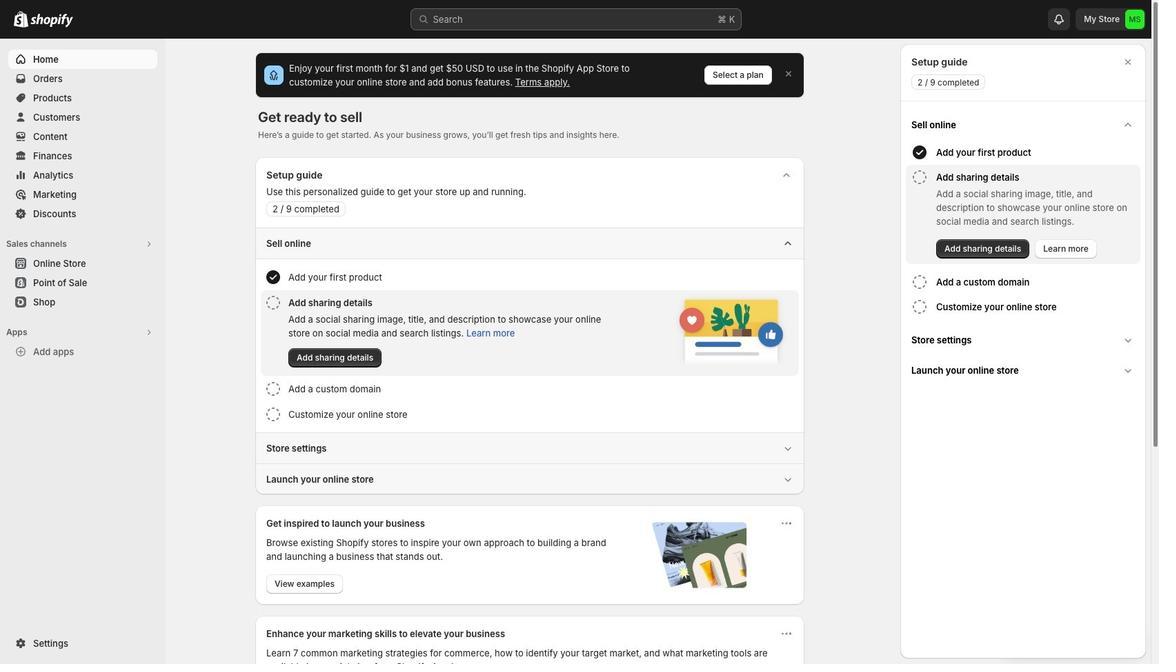 Task type: locate. For each thing, give the bounding box(es) containing it.
mark add sharing details as done image
[[912, 169, 928, 186], [266, 296, 280, 310]]

0 horizontal spatial mark customize your online store as done image
[[266, 408, 280, 422]]

0 vertical spatial mark add sharing details as done image
[[912, 169, 928, 186]]

customize your online store group
[[261, 402, 799, 427]]

mark customize your online store as done image for mark add a custom domain as done icon
[[266, 408, 280, 422]]

mark customize your online store as done image
[[912, 299, 928, 315], [266, 408, 280, 422]]

1 horizontal spatial mark customize your online store as done image
[[912, 299, 928, 315]]

1 vertical spatial mark add sharing details as done image
[[266, 296, 280, 310]]

setup guide region
[[255, 157, 805, 495]]

mark add sharing details as done image inside add sharing details group
[[266, 296, 280, 310]]

dialog
[[901, 44, 1146, 659]]

0 horizontal spatial mark add sharing details as done image
[[266, 296, 280, 310]]

1 horizontal spatial mark add sharing details as done image
[[912, 169, 928, 186]]

my store image
[[1126, 10, 1145, 29]]

1 vertical spatial mark customize your online store as done image
[[266, 408, 280, 422]]

mark customize your online store as done image inside customize your online store group
[[266, 408, 280, 422]]

0 vertical spatial mark customize your online store as done image
[[912, 299, 928, 315]]

0 horizontal spatial shopify image
[[14, 11, 28, 28]]

mark customize your online store as done image for mark add a custom domain as done image
[[912, 299, 928, 315]]

mark customize your online store as done image down mark add a custom domain as done image
[[912, 299, 928, 315]]

mark customize your online store as done image down mark add a custom domain as done icon
[[266, 408, 280, 422]]

shopify image
[[14, 11, 28, 28], [30, 14, 73, 28]]



Task type: describe. For each thing, give the bounding box(es) containing it.
1 horizontal spatial shopify image
[[30, 14, 73, 28]]

add your first product group
[[261, 265, 799, 290]]

add a custom domain group
[[261, 377, 799, 402]]

add sharing details group
[[261, 291, 799, 376]]

sell online group
[[255, 228, 805, 433]]

mark add your first product as not done image
[[266, 271, 280, 284]]

mark add a custom domain as done image
[[912, 274, 928, 291]]

guide categories group
[[255, 228, 805, 495]]

mark add a custom domain as done image
[[266, 382, 280, 396]]



